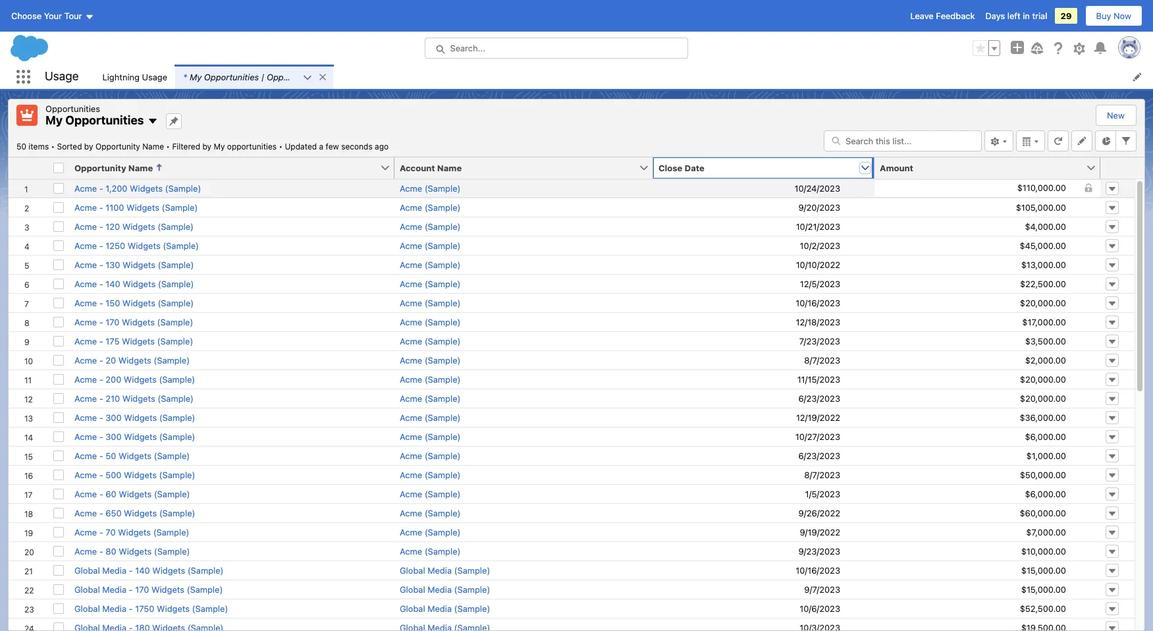 Task type: describe. For each thing, give the bounding box(es) containing it.
acme - 80 widgets (sample) link
[[74, 546, 190, 556]]

opportunity name
[[74, 162, 153, 173]]

$15,000.00 for global media - 170 widgets (sample)
[[1022, 584, 1067, 595]]

global media (sample) link for global media - 170 widgets (sample)
[[400, 584, 490, 595]]

- left '1750' at left
[[129, 603, 133, 614]]

$6,000.00 for 1/5/2023
[[1026, 489, 1067, 499]]

widgets for acme - 1,200 widgets (sample) link
[[130, 183, 163, 193]]

acme (sample) link for acme - 20 widgets (sample) link
[[400, 355, 461, 365]]

acme - 210 widgets (sample)
[[74, 393, 194, 404]]

acme - 80 widgets (sample)
[[74, 546, 190, 556]]

global media (sample) for global media - 170 widgets (sample)
[[400, 584, 490, 595]]

acme (sample) for acme (sample) link corresponding to acme - 60 widgets (sample) link
[[400, 489, 461, 499]]

$17,000.00
[[1023, 317, 1067, 327]]

10/10/2022
[[796, 259, 841, 270]]

widgets for acme - 200 widgets (sample) link
[[124, 374, 157, 385]]

acme - 1100 widgets (sample) link
[[74, 202, 198, 213]]

1 • from the left
[[51, 141, 55, 151]]

account name
[[400, 162, 462, 173]]

200
[[106, 374, 121, 385]]

acme - 150 widgets (sample) link
[[74, 298, 194, 308]]

action element
[[1101, 157, 1135, 179]]

$4,000.00
[[1026, 221, 1067, 232]]

3 • from the left
[[279, 141, 283, 151]]

130
[[106, 259, 120, 270]]

12/19/2022
[[797, 412, 841, 423]]

14 acme (sample) link from the top
[[400, 431, 461, 442]]

$15,000.00 for global media - 140 widgets (sample)
[[1022, 565, 1067, 576]]

300 for 12/19/2022
[[106, 412, 122, 423]]

8/7/2023 for $50,000.00
[[805, 470, 841, 480]]

acme - 150 widgets (sample)
[[74, 298, 194, 308]]

acme (sample) link for acme - 1,200 widgets (sample) link
[[400, 183, 461, 193]]

widgets for acme - 500 widgets (sample) link
[[124, 470, 157, 480]]

0 horizontal spatial 140
[[106, 278, 120, 289]]

- for acme - 120 widgets (sample) link
[[99, 221, 103, 232]]

175
[[106, 336, 120, 346]]

opportunities
[[227, 141, 277, 151]]

$20,000.00 for 10/16/2023
[[1021, 298, 1067, 308]]

6/23/2023 for $20,000.00
[[799, 393, 841, 404]]

widgets for acme - 150 widgets (sample) link
[[123, 298, 155, 308]]

widgets for acme - 650 widgets (sample) link
[[124, 508, 157, 518]]

$105,000.00
[[1017, 202, 1067, 213]]

80
[[106, 546, 116, 556]]

acme - 130 widgets (sample) link
[[74, 259, 194, 270]]

10/2/2023
[[800, 240, 841, 251]]

- down global media - 140 widgets (sample) link
[[129, 584, 133, 595]]

acme - 20 widgets (sample)
[[74, 355, 190, 365]]

list containing lightning usage
[[95, 65, 1154, 89]]

acme (sample) link for acme - 200 widgets (sample) link
[[400, 374, 461, 385]]

buy now button
[[1086, 5, 1143, 26]]

acme - 500 widgets (sample) link
[[74, 470, 195, 480]]

6/23/2023 for $1,000.00
[[799, 450, 841, 461]]

widgets up the acme - 50 widgets (sample) link at the left
[[124, 431, 157, 442]]

$20,000.00 for 11/15/2023
[[1021, 374, 1067, 385]]

- for acme - 170 widgets (sample) link
[[99, 317, 103, 327]]

acme - 300 widgets (sample) link for 12/19/2022
[[74, 412, 195, 423]]

opportunity name button
[[69, 157, 380, 178]]

leave
[[911, 11, 934, 21]]

item number element
[[9, 157, 48, 179]]

acme (sample) link for acme - 140 widgets (sample) link
[[400, 278, 461, 289]]

global media (sample) for global media - 140 widgets (sample)
[[400, 565, 490, 576]]

global for global media - 140 widgets (sample) global media (sample) link
[[400, 565, 425, 576]]

opportunity inside opportunity name button
[[74, 162, 126, 173]]

0 horizontal spatial my
[[45, 113, 63, 127]]

9/23/2023
[[799, 546, 841, 556]]

acme (sample) for acme - 140 widgets (sample) link's acme (sample) link
[[400, 278, 461, 289]]

*
[[183, 71, 187, 82]]

- for acme - 140 widgets (sample) link
[[99, 278, 103, 289]]

choose your tour button
[[11, 5, 95, 26]]

global media - 1750 widgets (sample) link
[[74, 603, 228, 614]]

$22,500.00
[[1021, 278, 1067, 289]]

acme (sample) for acme (sample) link corresponding to acme - 210 widgets (sample) link
[[400, 393, 461, 404]]

a
[[319, 141, 324, 151]]

acme (sample) link for acme - 70 widgets (sample) link
[[400, 527, 461, 537]]

10/16/2023 for $20,000.00
[[796, 298, 841, 308]]

acme - 120 widgets (sample)
[[74, 221, 194, 232]]

acme (sample) for acme (sample) link associated with acme - 500 widgets (sample) link
[[400, 470, 461, 480]]

- for acme - 130 widgets (sample) link
[[99, 259, 103, 270]]

acme - 300 widgets (sample) for 10/27/2023
[[74, 431, 195, 442]]

seconds
[[341, 141, 373, 151]]

my opportunities grid
[[9, 157, 1135, 631]]

- for acme - 60 widgets (sample) link
[[99, 489, 103, 499]]

0 vertical spatial 170
[[106, 317, 120, 327]]

20
[[106, 355, 116, 365]]

search...
[[450, 43, 486, 53]]

1,200
[[106, 183, 127, 193]]

9/7/2023
[[805, 584, 841, 595]]

$52,500.00
[[1021, 603, 1067, 614]]

amount element
[[875, 157, 1109, 179]]

acme (sample) link for acme - 80 widgets (sample) link on the bottom of page
[[400, 546, 461, 556]]

acme - 200 widgets (sample) link
[[74, 374, 195, 385]]

acme - 175 widgets (sample)
[[74, 336, 193, 346]]

close date button
[[654, 157, 861, 178]]

60
[[106, 489, 116, 499]]

acme - 300 widgets (sample) for 12/19/2022
[[74, 412, 195, 423]]

media for global media (sample) link related to global media - 170 widgets (sample)
[[428, 584, 452, 595]]

widgets for acme - 210 widgets (sample) link
[[122, 393, 155, 404]]

$20,000.00 for 6/23/2023
[[1021, 393, 1067, 404]]

widgets down acme - 210 widgets (sample) at the left bottom of the page
[[124, 412, 157, 423]]

$6,000.00 for 10/27/2023
[[1026, 431, 1067, 442]]

widgets for acme - 20 widgets (sample) link
[[118, 355, 151, 365]]

acme (sample) for acme - 1100 widgets (sample) 'link''s acme (sample) link
[[400, 202, 461, 213]]

* my opportunities | opportunities
[[183, 71, 322, 82]]

buy
[[1097, 11, 1112, 21]]

name for account name
[[437, 162, 462, 173]]

updated
[[285, 141, 317, 151]]

global for global media - 170 widgets (sample) 'link'
[[74, 584, 100, 595]]

global media (sample) link for global media - 140 widgets (sample)
[[400, 565, 490, 576]]

650
[[106, 508, 122, 518]]

name left filtered
[[142, 141, 164, 151]]

text default image inside list
[[318, 72, 328, 82]]

Search My Opportunities list view. search field
[[824, 130, 983, 151]]

acme (sample) for acme - 120 widgets (sample) link acme (sample) link
[[400, 221, 461, 232]]

10/21/2023
[[796, 221, 841, 232]]

widgets up global media - 1750 widgets (sample)
[[152, 584, 185, 595]]

- for acme - 500 widgets (sample) link
[[99, 470, 103, 480]]

account
[[400, 162, 435, 173]]

$1,000.00
[[1027, 450, 1067, 461]]

global for global media (sample) link related to global media - 170 widgets (sample)
[[400, 584, 425, 595]]

acme (sample) link for 'acme - 1250 widgets (sample)' 'link'
[[400, 240, 461, 251]]

acme (sample) for acme - 1,200 widgets (sample) link acme (sample) link
[[400, 183, 461, 193]]

acme - 70 widgets (sample) link
[[74, 527, 189, 537]]

70
[[106, 527, 116, 537]]

choose your tour
[[11, 11, 82, 21]]

$36,000.00
[[1020, 412, 1067, 423]]

150
[[106, 298, 120, 308]]

my opportunities
[[45, 113, 144, 127]]

widgets for acme - 170 widgets (sample) link
[[122, 317, 155, 327]]

global media - 140 widgets (sample) link
[[74, 565, 224, 576]]

none search field inside my opportunities|opportunities|list view element
[[824, 130, 983, 151]]

2 by from the left
[[203, 141, 212, 151]]

2 horizontal spatial my
[[214, 141, 225, 151]]

acme - 650 widgets (sample)
[[74, 508, 195, 518]]

9/20/2023
[[799, 202, 841, 213]]

list item containing *
[[175, 65, 333, 89]]

widgets for acme - 130 widgets (sample) link
[[123, 259, 156, 270]]

12/18/2023
[[796, 317, 841, 327]]

new button
[[1097, 105, 1136, 125]]

days
[[986, 11, 1006, 21]]

leave feedback
[[911, 11, 976, 21]]

acme (sample) for seventh acme (sample) link from the bottom of the my opportunities grid
[[400, 431, 461, 442]]

- down acme - 80 widgets (sample) link on the bottom of page
[[129, 565, 133, 576]]

acme (sample) link for acme - 150 widgets (sample) link
[[400, 298, 461, 308]]

global media (sample) link for global media - 1750 widgets (sample)
[[400, 603, 490, 614]]

1100
[[106, 202, 124, 213]]

13 acme (sample) link from the top
[[400, 412, 461, 423]]

filtered
[[172, 141, 200, 151]]

10/27/2023
[[796, 431, 841, 442]]

acme (sample) for acme (sample) link associated with acme - 130 widgets (sample) link
[[400, 259, 461, 270]]

leave feedback link
[[911, 11, 976, 21]]

1250
[[106, 240, 125, 251]]

acme (sample) for acme - 20 widgets (sample) link's acme (sample) link
[[400, 355, 461, 365]]

amount button
[[875, 157, 1087, 178]]

29
[[1061, 11, 1072, 21]]

my opportunities|opportunities|list view element
[[8, 99, 1146, 631]]

global media - 170 widgets (sample)
[[74, 584, 223, 595]]



Task type: vqa. For each thing, say whether or not it's contained in the screenshot.


Task type: locate. For each thing, give the bounding box(es) containing it.
name for opportunity name
[[128, 162, 153, 173]]

2 300 from the top
[[106, 431, 122, 442]]

14 acme (sample) from the top
[[400, 431, 461, 442]]

- for acme - 1,200 widgets (sample) link
[[99, 183, 103, 193]]

acme - 70 widgets (sample)
[[74, 527, 189, 537]]

acme - 120 widgets (sample) link
[[74, 221, 194, 232]]

0 vertical spatial 8/7/2023
[[805, 355, 841, 365]]

0 vertical spatial 50
[[16, 141, 26, 151]]

8/7/2023 for $2,000.00
[[805, 355, 841, 365]]

1 vertical spatial 170
[[135, 584, 149, 595]]

1 $6,000.00 from the top
[[1026, 431, 1067, 442]]

acme (sample) for acme - 650 widgets (sample) link acme (sample) link
[[400, 508, 461, 518]]

$6,000.00
[[1026, 431, 1067, 442], [1026, 489, 1067, 499]]

acme (sample) link
[[400, 183, 461, 193], [400, 202, 461, 213], [400, 221, 461, 232], [400, 240, 461, 251], [400, 259, 461, 270], [400, 278, 461, 289], [400, 298, 461, 308], [400, 317, 461, 327], [400, 336, 461, 346], [400, 355, 461, 365], [400, 374, 461, 385], [400, 393, 461, 404], [400, 412, 461, 423], [400, 431, 461, 442], [400, 450, 461, 461], [400, 470, 461, 480], [400, 489, 461, 499], [400, 508, 461, 518], [400, 527, 461, 537], [400, 546, 461, 556]]

300 down the 210
[[106, 412, 122, 423]]

10/16/2023 for $15,000.00
[[796, 565, 841, 576]]

140 down 130
[[106, 278, 120, 289]]

1 vertical spatial acme - 300 widgets (sample) link
[[74, 431, 195, 442]]

widgets down acme - 150 widgets (sample)
[[122, 317, 155, 327]]

13 acme (sample) from the top
[[400, 412, 461, 423]]

sorted
[[57, 141, 82, 151]]

global media - 140 widgets (sample)
[[74, 565, 224, 576]]

acme (sample) link for acme - 130 widgets (sample) link
[[400, 259, 461, 270]]

1 10/16/2023 from the top
[[796, 298, 841, 308]]

8/7/2023
[[805, 355, 841, 365], [805, 470, 841, 480]]

10/16/2023 down 9/23/2023
[[796, 565, 841, 576]]

2 acme - 300 widgets (sample) from the top
[[74, 431, 195, 442]]

acme (sample) for acme (sample) link corresponding to acme - 170 widgets (sample) link
[[400, 317, 461, 327]]

16 acme (sample) link from the top
[[400, 470, 461, 480]]

1 acme (sample) link from the top
[[400, 183, 461, 193]]

3 acme (sample) link from the top
[[400, 221, 461, 232]]

10 acme (sample) from the top
[[400, 355, 461, 365]]

1 acme - 300 widgets (sample) link from the top
[[74, 412, 195, 423]]

$20,000.00 down "$22,500.00"
[[1021, 298, 1067, 308]]

acme - 300 widgets (sample) link up the acme - 50 widgets (sample) link at the left
[[74, 431, 195, 442]]

- for acme - 1100 widgets (sample) 'link'
[[99, 202, 103, 213]]

9 acme (sample) link from the top
[[400, 336, 461, 346]]

cell
[[48, 157, 69, 179]]

global
[[74, 565, 100, 576], [400, 565, 425, 576], [74, 584, 100, 595], [400, 584, 425, 595], [74, 603, 100, 614], [400, 603, 425, 614]]

acme - 210 widgets (sample) link
[[74, 393, 194, 404]]

0 vertical spatial opportunity
[[95, 141, 140, 151]]

2 vertical spatial $20,000.00
[[1021, 393, 1067, 404]]

2 acme (sample) from the top
[[400, 202, 461, 213]]

- for acme - 20 widgets (sample) link
[[99, 355, 103, 365]]

$50,000.00
[[1021, 470, 1067, 480]]

global media (sample)
[[400, 565, 490, 576], [400, 584, 490, 595], [400, 603, 490, 614]]

1 vertical spatial global media (sample)
[[400, 584, 490, 595]]

global for global media - 1750 widgets (sample) link
[[74, 603, 100, 614]]

- for 'acme - 1250 widgets (sample)' 'link'
[[99, 240, 103, 251]]

0 vertical spatial acme - 300 widgets (sample) link
[[74, 412, 195, 423]]

300
[[106, 412, 122, 423], [106, 431, 122, 442]]

$60,000.00
[[1020, 508, 1067, 518]]

- left 650
[[99, 508, 103, 518]]

1 by from the left
[[84, 141, 93, 151]]

- for the acme - 50 widgets (sample) link at the left
[[99, 450, 103, 461]]

20 acme (sample) from the top
[[400, 546, 461, 556]]

tour
[[64, 11, 82, 21]]

$10,000.00
[[1022, 546, 1067, 556]]

0 vertical spatial global media (sample) link
[[400, 565, 490, 576]]

acme (sample) for acme (sample) link related to acme - 175 widgets (sample) link
[[400, 336, 461, 346]]

$20,000.00 down $2,000.00
[[1021, 374, 1067, 385]]

50 items • sorted by opportunity name • filtered by my opportunities • updated a few seconds ago
[[16, 141, 389, 151]]

acme (sample) link for acme - 1100 widgets (sample) 'link'
[[400, 202, 461, 213]]

widgets for acme - 60 widgets (sample) link
[[119, 489, 152, 499]]

0 vertical spatial acme - 300 widgets (sample)
[[74, 412, 195, 423]]

0 vertical spatial text default image
[[318, 72, 328, 82]]

1 horizontal spatial 50
[[106, 450, 116, 461]]

$110,000.00
[[1018, 182, 1067, 193]]

0 horizontal spatial usage
[[45, 69, 79, 83]]

210
[[106, 393, 120, 404]]

1 global media (sample) from the top
[[400, 565, 490, 576]]

widgets right '1750' at left
[[157, 603, 190, 614]]

global for global media (sample) link corresponding to global media - 1750 widgets (sample)
[[400, 603, 425, 614]]

8 acme (sample) from the top
[[400, 317, 461, 327]]

acme (sample) link for acme - 170 widgets (sample) link
[[400, 317, 461, 327]]

8/7/2023 up 1/5/2023
[[805, 470, 841, 480]]

cell inside my opportunities grid
[[48, 157, 69, 179]]

widgets up the acme - 130 widgets (sample)
[[128, 240, 161, 251]]

5 acme (sample) from the top
[[400, 259, 461, 270]]

acme (sample) link for acme - 210 widgets (sample) link
[[400, 393, 461, 404]]

acme - 1250 widgets (sample) link
[[74, 240, 199, 251]]

- left 175 at the bottom of the page
[[99, 336, 103, 346]]

10 acme (sample) link from the top
[[400, 355, 461, 365]]

- for acme - 80 widgets (sample) link on the bottom of page
[[99, 546, 103, 556]]

4 acme (sample) from the top
[[400, 240, 461, 251]]

6 acme (sample) link from the top
[[400, 278, 461, 289]]

- for acme - 200 widgets (sample) link
[[99, 374, 103, 385]]

opportunity up 1,200
[[74, 162, 126, 173]]

buy now
[[1097, 11, 1132, 21]]

widgets for acme - 140 widgets (sample) link
[[123, 278, 156, 289]]

acme - 500 widgets (sample)
[[74, 470, 195, 480]]

1 vertical spatial global media (sample) link
[[400, 584, 490, 595]]

- left 120 at the left top
[[99, 221, 103, 232]]

0 vertical spatial 300
[[106, 412, 122, 423]]

0 horizontal spatial 50
[[16, 141, 26, 151]]

- for acme - 175 widgets (sample) link
[[99, 336, 103, 346]]

• left updated
[[279, 141, 283, 151]]

0 vertical spatial $6,000.00
[[1026, 431, 1067, 442]]

- left 70
[[99, 527, 103, 537]]

acme - 200 widgets (sample)
[[74, 374, 195, 385]]

- left 200
[[99, 374, 103, 385]]

acme - 50 widgets (sample)
[[74, 450, 190, 461]]

0 horizontal spatial by
[[84, 141, 93, 151]]

close date element
[[654, 157, 883, 179]]

- left 150
[[99, 298, 103, 308]]

1 vertical spatial 300
[[106, 431, 122, 442]]

acme - 170 widgets (sample) link
[[74, 317, 193, 327]]

$6,000.00 down the $50,000.00
[[1026, 489, 1067, 499]]

0 horizontal spatial text default image
[[148, 116, 158, 127]]

- up acme - 500 widgets (sample) link
[[99, 450, 103, 461]]

19 acme (sample) link from the top
[[400, 527, 461, 537]]

10/6/2023
[[800, 603, 841, 614]]

acme (sample) link for the acme - 50 widgets (sample) link at the left
[[400, 450, 461, 461]]

widgets down acme - 1,200 widgets (sample) link
[[127, 202, 159, 213]]

global media (sample) for global media - 1750 widgets (sample)
[[400, 603, 490, 614]]

widgets up global media - 170 widgets (sample)
[[152, 565, 185, 576]]

usage left *
[[142, 71, 167, 82]]

acme (sample) for acme - 80 widgets (sample) link on the bottom of page acme (sample) link
[[400, 546, 461, 556]]

- for acme - 210 widgets (sample) link
[[99, 393, 103, 404]]

acme (sample) for the acme - 50 widgets (sample) link at the left acme (sample) link
[[400, 450, 461, 461]]

2 global media (sample) from the top
[[400, 584, 490, 595]]

1 acme - 300 widgets (sample) from the top
[[74, 412, 195, 423]]

my right *
[[190, 71, 202, 82]]

- left 1250
[[99, 240, 103, 251]]

• left filtered
[[166, 141, 170, 151]]

widgets down 'acme - 1250 widgets (sample)' 'link'
[[123, 259, 156, 270]]

acme - 170 widgets (sample)
[[74, 317, 193, 327]]

widgets for acme - 1100 widgets (sample) 'link'
[[127, 202, 159, 213]]

opportunity
[[95, 141, 140, 151], [74, 162, 126, 173]]

days left in trial
[[986, 11, 1048, 21]]

0 vertical spatial global media (sample)
[[400, 565, 490, 576]]

300 up acme - 50 widgets (sample)
[[106, 431, 122, 442]]

acme (sample) for 13th acme (sample) link from the top
[[400, 412, 461, 423]]

my
[[190, 71, 202, 82], [45, 113, 63, 127], [214, 141, 225, 151]]

acme - 300 widgets (sample) up the acme - 50 widgets (sample) link at the left
[[74, 431, 195, 442]]

1 horizontal spatial usage
[[142, 71, 167, 82]]

0 vertical spatial my
[[190, 71, 202, 82]]

1 vertical spatial 10/16/2023
[[796, 565, 841, 576]]

None search field
[[824, 130, 983, 151]]

acme (sample) for acme (sample) link associated with acme - 70 widgets (sample) link
[[400, 527, 461, 537]]

- left 1100
[[99, 202, 103, 213]]

- left 20
[[99, 355, 103, 365]]

120
[[106, 221, 120, 232]]

|
[[261, 71, 265, 82]]

my up items
[[45, 113, 63, 127]]

3 $20,000.00 from the top
[[1021, 393, 1067, 404]]

acme - 1,200 widgets (sample) link
[[74, 183, 201, 193]]

15 acme (sample) link from the top
[[400, 450, 461, 461]]

4 acme (sample) link from the top
[[400, 240, 461, 251]]

item number image
[[9, 157, 48, 178]]

widgets for acme - 175 widgets (sample) link
[[122, 336, 155, 346]]

usage
[[45, 69, 79, 83], [142, 71, 167, 82]]

11 acme (sample) link from the top
[[400, 374, 461, 385]]

18 acme (sample) from the top
[[400, 508, 461, 518]]

0 vertical spatial 10/16/2023
[[796, 298, 841, 308]]

2 $15,000.00 from the top
[[1022, 584, 1067, 595]]

1 300 from the top
[[106, 412, 122, 423]]

acme - 300 widgets (sample) link down acme - 210 widgets (sample) at the left bottom of the page
[[74, 412, 195, 423]]

- up the acme - 175 widgets (sample)
[[99, 317, 103, 327]]

close
[[659, 162, 683, 173]]

6 acme (sample) from the top
[[400, 278, 461, 289]]

widgets for acme - 70 widgets (sample) link
[[118, 527, 151, 537]]

$7,000.00
[[1027, 527, 1067, 537]]

widgets down acme - 130 widgets (sample) link
[[123, 278, 156, 289]]

8/7/2023 down the 7/23/2023 on the right bottom of page
[[805, 355, 841, 365]]

list item
[[175, 65, 333, 89]]

widgets down acme - 200 widgets (sample)
[[122, 393, 155, 404]]

amount
[[880, 162, 914, 173]]

- up acme - 150 widgets (sample)
[[99, 278, 103, 289]]

1 $15,000.00 from the top
[[1022, 565, 1067, 576]]

usage up my opportunities
[[45, 69, 79, 83]]

- left 80
[[99, 546, 103, 556]]

1 horizontal spatial 170
[[135, 584, 149, 595]]

6/23/2023
[[799, 393, 841, 404], [799, 450, 841, 461]]

50 left items
[[16, 141, 26, 151]]

- left 1,200
[[99, 183, 103, 193]]

lightning usage
[[102, 71, 167, 82]]

widgets for the acme - 50 widgets (sample) link at the left
[[119, 450, 152, 461]]

0 horizontal spatial 170
[[106, 317, 120, 327]]

acme - 1100 widgets (sample)
[[74, 202, 198, 213]]

1/5/2023
[[806, 489, 841, 499]]

- left 130
[[99, 259, 103, 270]]

20 acme (sample) link from the top
[[400, 546, 461, 556]]

my up opportunity name button
[[214, 141, 225, 151]]

0 vertical spatial 6/23/2023
[[799, 393, 841, 404]]

11 acme (sample) from the top
[[400, 374, 461, 385]]

1 vertical spatial $15,000.00
[[1022, 584, 1067, 595]]

acme (sample) for acme (sample) link associated with acme - 150 widgets (sample) link
[[400, 298, 461, 308]]

close date
[[659, 162, 705, 173]]

1 vertical spatial text default image
[[148, 116, 158, 127]]

1 vertical spatial $20,000.00
[[1021, 374, 1067, 385]]

50
[[16, 141, 26, 151], [106, 450, 116, 461]]

by right filtered
[[203, 141, 212, 151]]

acme - 1,200 widgets (sample)
[[74, 183, 201, 193]]

media for global media (sample) link corresponding to global media - 1750 widgets (sample)
[[428, 603, 452, 614]]

$2,000.00
[[1026, 355, 1067, 365]]

7 acme (sample) from the top
[[400, 298, 461, 308]]

2 $20,000.00 from the top
[[1021, 374, 1067, 385]]

2 vertical spatial global media (sample) link
[[400, 603, 490, 614]]

1 acme (sample) from the top
[[400, 183, 461, 193]]

- for acme - 70 widgets (sample) link
[[99, 527, 103, 537]]

12/5/2023
[[801, 278, 841, 289]]

5 acme (sample) link from the top
[[400, 259, 461, 270]]

1 $20,000.00 from the top
[[1021, 298, 1067, 308]]

opportunity name element
[[69, 157, 403, 179]]

1 horizontal spatial by
[[203, 141, 212, 151]]

account name element
[[395, 157, 662, 179]]

acme - 300 widgets (sample) down acme - 210 widgets (sample) at the left bottom of the page
[[74, 412, 195, 423]]

2 10/16/2023 from the top
[[796, 565, 841, 576]]

• right items
[[51, 141, 55, 151]]

1 vertical spatial 8/7/2023
[[805, 470, 841, 480]]

2 6/23/2023 from the top
[[799, 450, 841, 461]]

text default image
[[303, 73, 312, 82]]

media for global media - 1750 widgets (sample) link
[[102, 603, 127, 614]]

0 horizontal spatial •
[[51, 141, 55, 151]]

by right sorted
[[84, 141, 93, 151]]

300 for 10/27/2023
[[106, 431, 122, 442]]

acme - 140 widgets (sample)
[[74, 278, 194, 289]]

0 vertical spatial 140
[[106, 278, 120, 289]]

140 up global media - 170 widgets (sample)
[[135, 565, 150, 576]]

your
[[44, 11, 62, 21]]

widgets up acme - 650 widgets (sample)
[[119, 489, 152, 499]]

items
[[29, 141, 49, 151]]

widgets up acme - 200 widgets (sample)
[[118, 355, 151, 365]]

15 acme (sample) from the top
[[400, 450, 461, 461]]

1 vertical spatial opportunity
[[74, 162, 126, 173]]

media
[[102, 565, 127, 576], [428, 565, 452, 576], [102, 584, 127, 595], [428, 584, 452, 595], [102, 603, 127, 614], [428, 603, 452, 614]]

new
[[1108, 110, 1126, 121]]

acme (sample) link for acme - 500 widgets (sample) link
[[400, 470, 461, 480]]

18 acme (sample) link from the top
[[400, 508, 461, 518]]

acme - 1250 widgets (sample)
[[74, 240, 199, 251]]

- left 500
[[99, 470, 103, 480]]

- for acme - 650 widgets (sample) link
[[99, 508, 103, 518]]

acme (sample) link for acme - 60 widgets (sample) link
[[400, 489, 461, 499]]

acme - 50 widgets (sample) link
[[74, 450, 190, 461]]

search... button
[[425, 38, 688, 59]]

widgets down acme - 70 widgets (sample) link
[[119, 546, 152, 556]]

1 horizontal spatial my
[[190, 71, 202, 82]]

7 acme (sample) link from the top
[[400, 298, 461, 308]]

12 acme (sample) link from the top
[[400, 393, 461, 404]]

acme (sample) for acme (sample) link related to 'acme - 1250 widgets (sample)' 'link'
[[400, 240, 461, 251]]

1 8/7/2023 from the top
[[805, 355, 841, 365]]

widgets down acme - 140 widgets (sample)
[[123, 298, 155, 308]]

2 horizontal spatial •
[[279, 141, 283, 151]]

9 acme (sample) from the top
[[400, 336, 461, 346]]

170 up '1750' at left
[[135, 584, 149, 595]]

global media - 1750 widgets (sample)
[[74, 603, 228, 614]]

group
[[973, 40, 1001, 56]]

text default image up the my opportunities status
[[148, 116, 158, 127]]

lightning usage link
[[95, 65, 175, 89]]

2 8/7/2023 from the top
[[805, 470, 841, 480]]

widgets down acme - 60 widgets (sample)
[[124, 508, 157, 518]]

media for global media - 140 widgets (sample) global media (sample) link
[[428, 565, 452, 576]]

$20,000.00 up the $36,000.00
[[1021, 393, 1067, 404]]

1 vertical spatial 140
[[135, 565, 150, 576]]

1 horizontal spatial •
[[166, 141, 170, 151]]

feedback
[[937, 11, 976, 21]]

acme - 650 widgets (sample) link
[[74, 508, 195, 518]]

2 vertical spatial global media (sample)
[[400, 603, 490, 614]]

left
[[1008, 11, 1021, 21]]

2 vertical spatial my
[[214, 141, 225, 151]]

19 acme (sample) from the top
[[400, 527, 461, 537]]

6/23/2023 down 11/15/2023
[[799, 393, 841, 404]]

10/16/2023 up 12/18/2023
[[796, 298, 841, 308]]

8 acme (sample) link from the top
[[400, 317, 461, 327]]

opportunity up opportunity name
[[95, 141, 140, 151]]

1 vertical spatial acme - 300 widgets (sample)
[[74, 431, 195, 442]]

$15,000.00 up $52,500.00
[[1022, 584, 1067, 595]]

0 vertical spatial $15,000.00
[[1022, 565, 1067, 576]]

- up acme - 50 widgets (sample)
[[99, 431, 103, 442]]

date
[[685, 162, 705, 173]]

- left the 210
[[99, 393, 103, 404]]

1 global media (sample) link from the top
[[400, 565, 490, 576]]

list
[[95, 65, 1154, 89]]

my opportunities status
[[16, 141, 285, 151]]

media for global media - 140 widgets (sample) link
[[102, 565, 127, 576]]

by
[[84, 141, 93, 151], [203, 141, 212, 151]]

name right account at the left top of the page
[[437, 162, 462, 173]]

1 horizontal spatial text default image
[[318, 72, 328, 82]]

widgets up acme - 1100 widgets (sample)
[[130, 183, 163, 193]]

170 up 175 at the bottom of the page
[[106, 317, 120, 327]]

usage inside list
[[142, 71, 167, 82]]

3 global media (sample) link from the top
[[400, 603, 490, 614]]

2 acme (sample) link from the top
[[400, 202, 461, 213]]

2 acme - 300 widgets (sample) link from the top
[[74, 431, 195, 442]]

widgets for 'acme - 1250 widgets (sample)' 'link'
[[128, 240, 161, 251]]

acme - 60 widgets (sample)
[[74, 489, 190, 499]]

3 global media (sample) from the top
[[400, 603, 490, 614]]

17 acme (sample) link from the top
[[400, 489, 461, 499]]

- left 60
[[99, 489, 103, 499]]

1750
[[135, 603, 155, 614]]

action image
[[1101, 157, 1135, 178]]

acme - 300 widgets (sample) link for 10/27/2023
[[74, 431, 195, 442]]

acme (sample) link for acme - 175 widgets (sample) link
[[400, 336, 461, 346]]

- for acme - 150 widgets (sample) link
[[99, 298, 103, 308]]

acme - 175 widgets (sample) link
[[74, 336, 193, 346]]

50 inside my opportunities grid
[[106, 450, 116, 461]]

widgets up acme - 210 widgets (sample) at the left bottom of the page
[[124, 374, 157, 385]]

opportunities
[[204, 71, 259, 82], [267, 71, 322, 82], [45, 103, 100, 114], [65, 113, 144, 127]]

11/15/2023
[[798, 374, 841, 385]]

2 $6,000.00 from the top
[[1026, 489, 1067, 499]]

2 • from the left
[[166, 141, 170, 151]]

widgets up acme - 1250 widgets (sample)
[[122, 221, 155, 232]]

17 acme (sample) from the top
[[400, 489, 461, 499]]

3 acme (sample) from the top
[[400, 221, 461, 232]]

10/16/2023
[[796, 298, 841, 308], [796, 565, 841, 576]]

1 vertical spatial my
[[45, 113, 63, 127]]

1 vertical spatial $6,000.00
[[1026, 489, 1067, 499]]

7/23/2023
[[800, 336, 841, 346]]

0 vertical spatial $20,000.00
[[1021, 298, 1067, 308]]

1 vertical spatial 6/23/2023
[[799, 450, 841, 461]]

2 global media (sample) link from the top
[[400, 584, 490, 595]]

widgets down acme - 170 widgets (sample) link
[[122, 336, 155, 346]]

16 acme (sample) from the top
[[400, 470, 461, 480]]

1 vertical spatial 50
[[106, 450, 116, 461]]

$45,000.00
[[1020, 240, 1067, 251]]

1 horizontal spatial 140
[[135, 565, 150, 576]]

text default image
[[318, 72, 328, 82], [148, 116, 158, 127]]

acme (sample) link for acme - 650 widgets (sample) link
[[400, 508, 461, 518]]

name up acme - 1,200 widgets (sample) link
[[128, 162, 153, 173]]

text default image inside my opportunities|opportunities|list view element
[[148, 116, 158, 127]]

widgets for acme - 80 widgets (sample) link on the bottom of page
[[119, 546, 152, 556]]

trial
[[1033, 11, 1048, 21]]

6/23/2023 down 10/27/2023
[[799, 450, 841, 461]]

1 6/23/2023 from the top
[[799, 393, 841, 404]]

acme (sample) for acme (sample) link related to acme - 200 widgets (sample) link
[[400, 374, 461, 385]]

text default image right text default image
[[318, 72, 328, 82]]

widgets down acme - 650 widgets (sample) link
[[118, 527, 151, 537]]

50 up 500
[[106, 450, 116, 461]]

$6,000.00 up $1,000.00
[[1026, 431, 1067, 442]]

acme - 130 widgets (sample)
[[74, 259, 194, 270]]

widgets up acme - 60 widgets (sample) link
[[124, 470, 157, 480]]

widgets up acme - 500 widgets (sample) at the bottom left
[[119, 450, 152, 461]]

acme (sample) link for acme - 120 widgets (sample) link
[[400, 221, 461, 232]]

global for global media - 140 widgets (sample) link
[[74, 565, 100, 576]]

12 acme (sample) from the top
[[400, 393, 461, 404]]

- down acme - 210 widgets (sample) link
[[99, 412, 103, 423]]

media for global media - 170 widgets (sample) 'link'
[[102, 584, 127, 595]]

$15,000.00 down $10,000.00 on the bottom
[[1022, 565, 1067, 576]]



